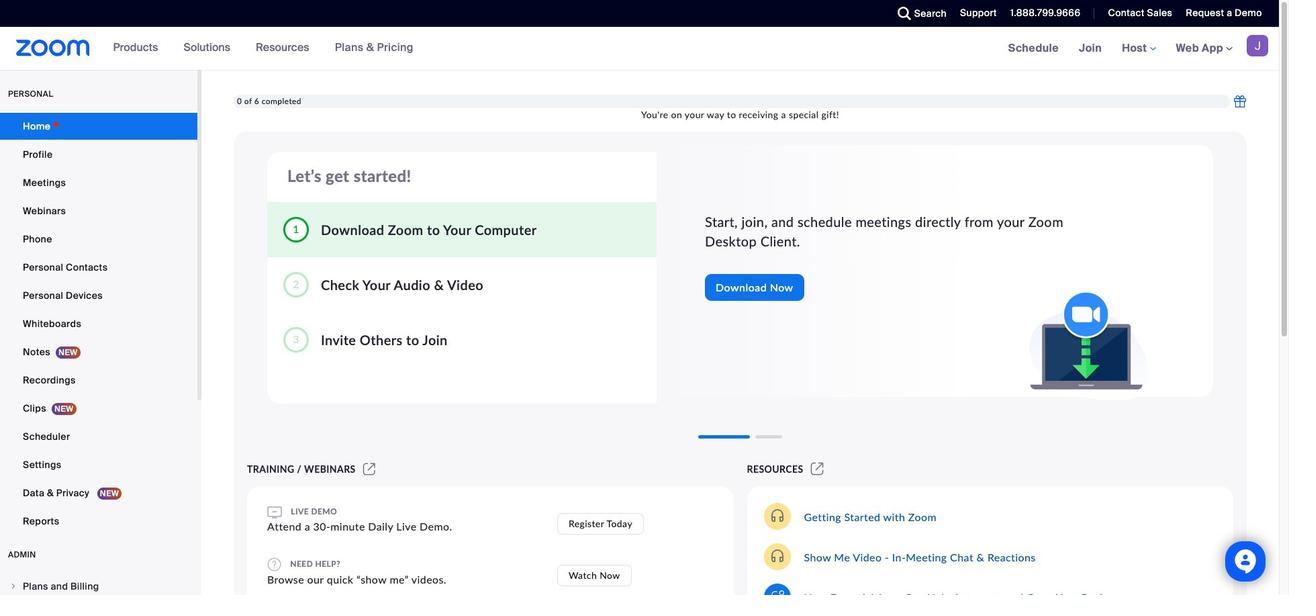 Task type: vqa. For each thing, say whether or not it's contained in the screenshot.
arrow down icon
no



Task type: describe. For each thing, give the bounding box(es) containing it.
zoom logo image
[[16, 40, 90, 56]]

meetings navigation
[[999, 27, 1280, 71]]

profile picture image
[[1247, 35, 1269, 56]]

window new image
[[809, 463, 826, 475]]



Task type: locate. For each thing, give the bounding box(es) containing it.
window new image
[[361, 463, 378, 475]]

banner
[[0, 27, 1280, 71]]

right image
[[9, 582, 17, 590]]

menu item
[[0, 574, 197, 595]]

product information navigation
[[103, 27, 424, 70]]

personal menu menu
[[0, 113, 197, 536]]



